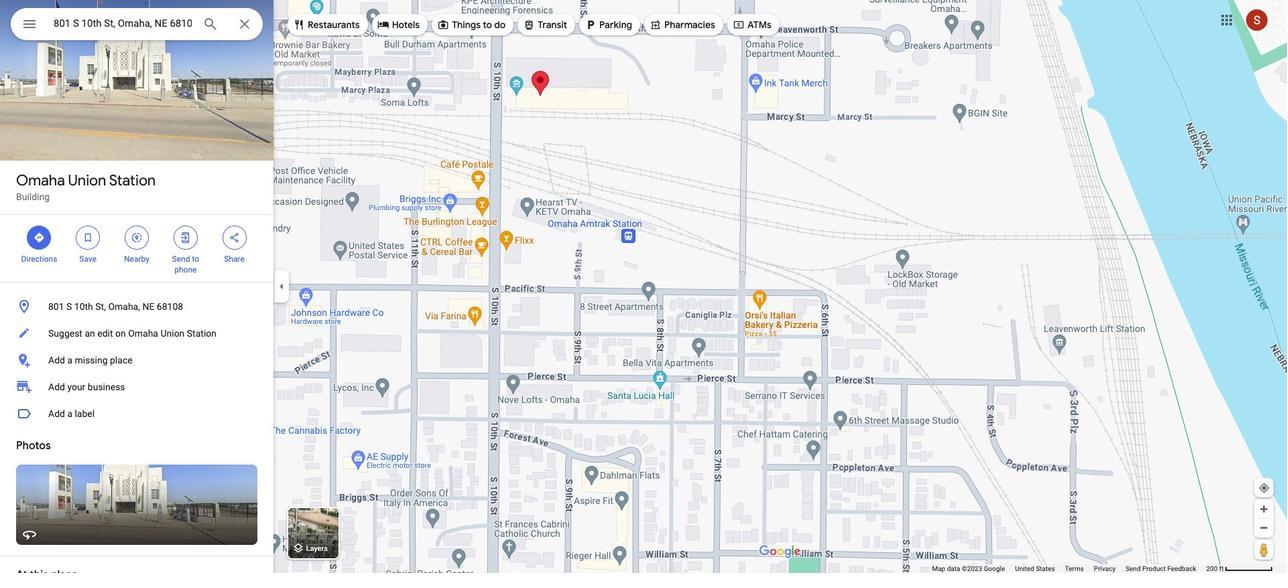 Task type: vqa. For each thing, say whether or not it's contained in the screenshot.
+8%
no



Task type: describe. For each thing, give the bounding box(es) containing it.
s
[[66, 302, 72, 312]]

 parking
[[585, 17, 632, 32]]

on
[[115, 328, 126, 339]]

zoom in image
[[1259, 505, 1269, 515]]

save
[[79, 255, 97, 264]]

801 s 10th st, omaha, ne 68108 button
[[0, 294, 274, 320]]

google account: sheryl atherton  
(sheryl.atherton@adept.ai) image
[[1246, 9, 1268, 31]]

zoom out image
[[1259, 524, 1269, 534]]

©2023
[[962, 566, 982, 573]]

your
[[67, 382, 85, 393]]

to inside the  things to do
[[483, 19, 492, 31]]

things
[[452, 19, 481, 31]]

 search field
[[11, 8, 263, 43]]

ft
[[1219, 566, 1224, 573]]

omaha inside omaha union station building
[[16, 172, 65, 190]]

show your location image
[[1258, 483, 1270, 495]]

business
[[88, 382, 125, 393]]


[[585, 17, 597, 32]]

union inside button
[[161, 328, 185, 339]]

none field inside 801 s 10th st, omaha, ne 68108 field
[[54, 15, 192, 32]]

building
[[16, 192, 50, 202]]

google
[[984, 566, 1005, 573]]

omaha union station building
[[16, 172, 156, 202]]

atms
[[747, 19, 772, 31]]


[[33, 231, 45, 245]]

restaurants
[[308, 19, 360, 31]]

directions
[[21, 255, 57, 264]]

data
[[947, 566, 960, 573]]

send product feedback button
[[1126, 565, 1196, 574]]

layers
[[306, 545, 328, 554]]

200
[[1206, 566, 1218, 573]]

photos
[[16, 440, 51, 453]]


[[21, 15, 38, 34]]

suggest an edit on omaha union station button
[[0, 320, 274, 347]]


[[131, 231, 143, 245]]

map data ©2023 google
[[932, 566, 1005, 573]]

transit
[[538, 19, 567, 31]]

united
[[1015, 566, 1034, 573]]

missing
[[75, 355, 108, 366]]

200 ft button
[[1206, 566, 1273, 573]]

add a label button
[[0, 401, 274, 428]]

do
[[494, 19, 506, 31]]

google maps element
[[0, 0, 1287, 574]]

hotels
[[392, 19, 420, 31]]

terms button
[[1065, 565, 1084, 574]]


[[228, 231, 240, 245]]

place
[[110, 355, 132, 366]]

omaha,
[[108, 302, 140, 312]]

map
[[932, 566, 945, 573]]

omaha inside button
[[128, 328, 158, 339]]

 atms
[[733, 17, 772, 32]]

send to phone
[[172, 255, 199, 275]]

show street view coverage image
[[1254, 540, 1274, 560]]

add a label
[[48, 409, 95, 420]]

actions for omaha union station region
[[0, 215, 274, 282]]

privacy button
[[1094, 565, 1116, 574]]

station inside omaha union station building
[[109, 172, 156, 190]]

st,
[[95, 302, 106, 312]]

send for send to phone
[[172, 255, 190, 264]]



Task type: locate. For each thing, give the bounding box(es) containing it.
collapse side panel image
[[274, 280, 289, 294]]

omaha up building
[[16, 172, 65, 190]]

add left label
[[48, 409, 65, 420]]

0 vertical spatial to
[[483, 19, 492, 31]]

2 vertical spatial add
[[48, 409, 65, 420]]

 button
[[11, 8, 48, 43]]

parking
[[599, 19, 632, 31]]

feedback
[[1167, 566, 1196, 573]]

1 vertical spatial station
[[187, 328, 217, 339]]

suggest an edit on omaha union station
[[48, 328, 217, 339]]

send inside send to phone
[[172, 255, 190, 264]]

0 horizontal spatial station
[[109, 172, 156, 190]]

68108
[[157, 302, 183, 312]]

send for send product feedback
[[1126, 566, 1141, 573]]

send
[[172, 255, 190, 264], [1126, 566, 1141, 573]]

send inside button
[[1126, 566, 1141, 573]]

None field
[[54, 15, 192, 32]]

omaha right on
[[128, 328, 158, 339]]

omaha union station main content
[[0, 0, 274, 574]]


[[293, 17, 305, 32]]

add left 'your'
[[48, 382, 65, 393]]

0 horizontal spatial send
[[172, 255, 190, 264]]

united states
[[1015, 566, 1055, 573]]

1 vertical spatial to
[[192, 255, 199, 264]]

add for add your business
[[48, 382, 65, 393]]

0 vertical spatial union
[[68, 172, 106, 190]]

to up "phone"
[[192, 255, 199, 264]]


[[377, 17, 389, 32]]

 pharmacies
[[650, 17, 715, 32]]

0 vertical spatial send
[[172, 255, 190, 264]]

union inside omaha union station building
[[68, 172, 106, 190]]

 restaurants
[[293, 17, 360, 32]]

801
[[48, 302, 64, 312]]

footer containing map data ©2023 google
[[932, 565, 1206, 574]]

1 horizontal spatial send
[[1126, 566, 1141, 573]]

1 a from the top
[[67, 355, 72, 366]]

1 vertical spatial a
[[67, 409, 72, 420]]

add for add a missing place
[[48, 355, 65, 366]]

to inside send to phone
[[192, 255, 199, 264]]

add for add a label
[[48, 409, 65, 420]]

send product feedback
[[1126, 566, 1196, 573]]

station up the 
[[109, 172, 156, 190]]

a
[[67, 355, 72, 366], [67, 409, 72, 420]]

footer
[[932, 565, 1206, 574]]

1 vertical spatial union
[[161, 328, 185, 339]]

ne
[[142, 302, 154, 312]]


[[523, 17, 535, 32]]


[[733, 17, 745, 32]]

omaha
[[16, 172, 65, 190], [128, 328, 158, 339]]

station inside button
[[187, 328, 217, 339]]

union up 
[[68, 172, 106, 190]]

 things to do
[[437, 17, 506, 32]]

edit
[[97, 328, 113, 339]]

privacy
[[1094, 566, 1116, 573]]

0 vertical spatial a
[[67, 355, 72, 366]]

add your business
[[48, 382, 125, 393]]

product
[[1142, 566, 1166, 573]]


[[82, 231, 94, 245]]

station
[[109, 172, 156, 190], [187, 328, 217, 339]]

send left product
[[1126, 566, 1141, 573]]

801 s 10th st, omaha, ne 68108
[[48, 302, 183, 312]]

0 vertical spatial station
[[109, 172, 156, 190]]

1 horizontal spatial omaha
[[128, 328, 158, 339]]

share
[[224, 255, 245, 264]]

union
[[68, 172, 106, 190], [161, 328, 185, 339]]

1 vertical spatial add
[[48, 382, 65, 393]]

3 add from the top
[[48, 409, 65, 420]]

add your business link
[[0, 374, 274, 401]]

phone
[[174, 265, 197, 275]]

0 horizontal spatial union
[[68, 172, 106, 190]]

united states button
[[1015, 565, 1055, 574]]

0 horizontal spatial to
[[192, 255, 199, 264]]

a left missing
[[67, 355, 72, 366]]


[[650, 17, 662, 32]]

0 horizontal spatial omaha
[[16, 172, 65, 190]]

add a missing place
[[48, 355, 132, 366]]

label
[[75, 409, 95, 420]]

to left do
[[483, 19, 492, 31]]

send up "phone"
[[172, 255, 190, 264]]

pharmacies
[[664, 19, 715, 31]]

10th
[[74, 302, 93, 312]]

0 vertical spatial add
[[48, 355, 65, 366]]

suggest
[[48, 328, 82, 339]]

1 horizontal spatial to
[[483, 19, 492, 31]]

union down 68108
[[161, 328, 185, 339]]

nearby
[[124, 255, 149, 264]]

add
[[48, 355, 65, 366], [48, 382, 65, 393], [48, 409, 65, 420]]

200 ft
[[1206, 566, 1224, 573]]

0 vertical spatial omaha
[[16, 172, 65, 190]]

footer inside 'google maps' element
[[932, 565, 1206, 574]]


[[180, 231, 192, 245]]

to
[[483, 19, 492, 31], [192, 255, 199, 264]]

a for missing
[[67, 355, 72, 366]]


[[437, 17, 449, 32]]

a left label
[[67, 409, 72, 420]]

2 add from the top
[[48, 382, 65, 393]]

an
[[85, 328, 95, 339]]

1 horizontal spatial union
[[161, 328, 185, 339]]

terms
[[1065, 566, 1084, 573]]

add a missing place button
[[0, 347, 274, 374]]

1 vertical spatial send
[[1126, 566, 1141, 573]]

add down the suggest
[[48, 355, 65, 366]]

 transit
[[523, 17, 567, 32]]

states
[[1036, 566, 1055, 573]]

801 S 10th St, Omaha, NE 68108 field
[[11, 8, 263, 40]]

1 add from the top
[[48, 355, 65, 366]]

2 a from the top
[[67, 409, 72, 420]]

 hotels
[[377, 17, 420, 32]]

station down "phone"
[[187, 328, 217, 339]]

1 vertical spatial omaha
[[128, 328, 158, 339]]

a for label
[[67, 409, 72, 420]]

1 horizontal spatial station
[[187, 328, 217, 339]]



